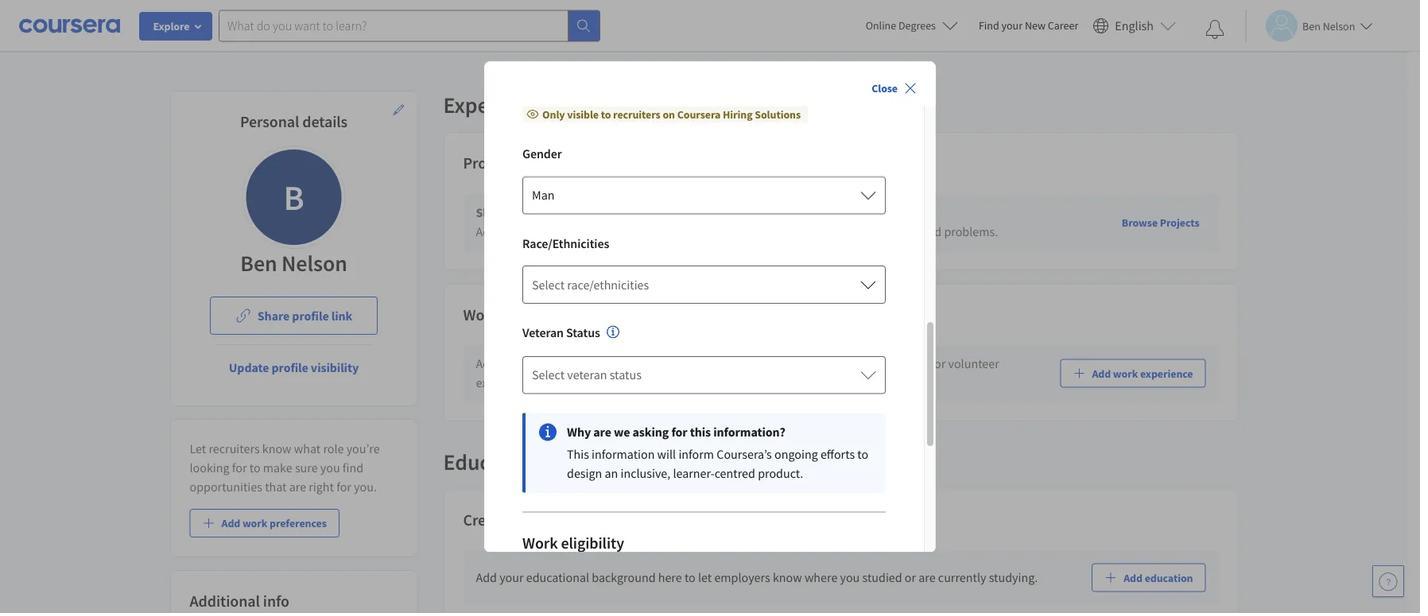 Task type: vqa. For each thing, say whether or not it's contained in the screenshot.
the middle "are"
yes



Task type: describe. For each thing, give the bounding box(es) containing it.
man button
[[523, 176, 886, 214]]

recruiters inside let recruiters know what role you're looking for to make sure you find opportunities that are right for you.
[[209, 441, 260, 457]]

1 horizontal spatial experience
[[581, 356, 639, 372]]

0 horizontal spatial experience
[[476, 375, 534, 391]]

centred
[[715, 466, 756, 482]]

english button
[[1087, 0, 1183, 52]]

work eligibility
[[523, 533, 624, 553]]

projects inside button
[[1161, 215, 1200, 230]]

can
[[828, 356, 847, 372]]

where
[[805, 570, 838, 586]]

your for past
[[500, 356, 524, 372]]

background
[[592, 570, 656, 586]]

b button
[[242, 146, 346, 249]]

work for work history
[[463, 305, 499, 325]]

add your educational background here to let employers know where you studied or are currently studying.
[[476, 570, 1038, 586]]

work inside add your past work experience here. if you're just starting out, you can add internships or volunteer experience instead.
[[552, 356, 578, 372]]

share profile link
[[258, 308, 353, 324]]

to inside let recruiters know what role you're looking for to make sure you find opportunities that are right for you.
[[250, 460, 261, 476]]

2 horizontal spatial are
[[919, 570, 936, 586]]

opportunities
[[190, 479, 262, 495]]

let
[[190, 441, 206, 457]]

status
[[566, 325, 600, 341]]

real-
[[887, 224, 911, 240]]

update profile visibility
[[229, 360, 359, 375]]

studying.
[[989, 570, 1038, 586]]

hiring
[[723, 107, 753, 121]]

education
[[1145, 571, 1194, 585]]

1 vertical spatial know
[[773, 570, 802, 586]]

your for new
[[1002, 18, 1023, 33]]

add education
[[1124, 571, 1194, 585]]

to right visible
[[601, 107, 611, 121]]

2 horizontal spatial you
[[841, 570, 860, 586]]

skills
[[562, 205, 590, 221]]

are inside 'why are we asking for this information? this information will inform coursera's ongoing efforts to design an inclusive, learner-centred product.'
[[594, 425, 612, 441]]

if
[[671, 356, 678, 372]]

let recruiters know what role you're looking for to make sure you find opportunities that are right for you.
[[190, 441, 380, 495]]

info
[[263, 591, 290, 611]]

status
[[610, 367, 642, 383]]

ability
[[808, 224, 841, 240]]

add for experience
[[1093, 367, 1111, 381]]

select veteran status button
[[523, 356, 886, 394]]

you're inside let recruiters know what role you're looking for to make sure you find opportunities that are right for you.
[[347, 441, 380, 457]]

veteran
[[567, 367, 607, 383]]

find
[[343, 460, 364, 476]]

experience
[[444, 91, 547, 119]]

add for preferences
[[222, 516, 240, 531]]

asking
[[633, 425, 669, 441]]

expertise
[[733, 224, 782, 240]]

employers
[[715, 570, 771, 586]]

select veteran status
[[532, 367, 642, 383]]

why are we asking for this information? this information will inform coursera's ongoing efforts to design an inclusive, learner-centred product.
[[567, 425, 869, 482]]

coursera image
[[19, 13, 120, 38]]

role
[[323, 441, 344, 457]]

profile for share
[[292, 308, 329, 324]]

personal details
[[240, 112, 348, 132]]

looking
[[190, 460, 230, 476]]

just
[[716, 356, 736, 372]]

profile for update
[[272, 360, 308, 375]]

credentials
[[463, 510, 541, 530]]

gender
[[523, 146, 562, 162]]

add
[[850, 356, 870, 372]]

out,
[[782, 356, 803, 372]]

that
[[265, 479, 287, 495]]

for inside 'why are we asking for this information? this information will inform coursera's ongoing efforts to design an inclusive, learner-centred product.'
[[672, 425, 688, 441]]

additional info
[[190, 591, 290, 611]]

additional
[[190, 591, 260, 611]]

1 vertical spatial or
[[905, 570, 917, 586]]

select race/ethnicities
[[532, 277, 649, 293]]

work for add work experience
[[1114, 367, 1139, 381]]

select race/ethnicities button
[[523, 266, 886, 304]]

personal
[[240, 112, 299, 132]]

information?
[[714, 425, 786, 441]]

studied
[[863, 570, 903, 586]]

your for educational
[[500, 570, 524, 586]]

recruiters inside work eligibility "dialog"
[[613, 107, 661, 121]]

inclusive,
[[621, 466, 671, 482]]

this
[[567, 447, 589, 463]]

with
[[664, 205, 689, 221]]

why are we asking for this information? element
[[523, 414, 886, 493]]

demonstrate
[[585, 224, 653, 240]]

ben nelson
[[240, 249, 347, 277]]

0 vertical spatial projects
[[762, 205, 807, 221]]

let
[[698, 570, 712, 586]]

work history
[[463, 305, 549, 325]]

volunteer
[[949, 356, 1000, 372]]

browse projects
[[1122, 215, 1200, 230]]

will
[[658, 447, 676, 463]]

and
[[785, 224, 805, 240]]

select for select veteran status
[[532, 367, 565, 383]]

or inside add your past work experience here. if you're just starting out, you can add internships or volunteer experience instead.
[[935, 356, 946, 372]]

efforts
[[821, 447, 855, 463]]

add your past work experience here. if you're just starting out, you can add internships or volunteer experience instead.
[[476, 356, 1000, 391]]

0 horizontal spatial projects
[[463, 153, 518, 173]]

showcase
[[476, 205, 531, 221]]

find your new career
[[979, 18, 1079, 33]]

veteran
[[523, 325, 564, 341]]

preferences
[[270, 516, 327, 531]]

show notifications image
[[1206, 20, 1225, 39]]

product.
[[758, 466, 804, 482]]

eligibility
[[561, 533, 624, 553]]

to down skills
[[572, 224, 583, 240]]

starting
[[738, 356, 779, 372]]



Task type: locate. For each thing, give the bounding box(es) containing it.
race/ethnicities
[[523, 236, 610, 251]]

update
[[229, 360, 269, 375]]

1 horizontal spatial here
[[658, 570, 682, 586]]

currently
[[939, 570, 987, 586]]

0 horizontal spatial you
[[320, 460, 340, 476]]

add work experience
[[1093, 367, 1194, 381]]

you're inside add your past work experience here. if you're just starting out, you can add internships or volunteer experience instead.
[[681, 356, 714, 372]]

an
[[605, 466, 618, 482]]

work
[[552, 356, 578, 372], [1114, 367, 1139, 381], [243, 516, 268, 531]]

0 horizontal spatial are
[[289, 479, 306, 495]]

english
[[1116, 18, 1154, 34]]

projects right the browse
[[1161, 215, 1200, 230]]

profile inside update profile visibility button
[[272, 360, 308, 375]]

you down role
[[320, 460, 340, 476]]

projects
[[463, 153, 518, 173], [1161, 215, 1200, 230]]

0 vertical spatial know
[[262, 441, 292, 457]]

work for add work preferences
[[243, 516, 268, 531]]

profile right update
[[272, 360, 308, 375]]

2 vertical spatial recruiters
[[209, 441, 260, 457]]

1 vertical spatial profile
[[272, 360, 308, 375]]

or right studied
[[905, 570, 917, 586]]

only
[[543, 107, 565, 121]]

information: why are we asking for this information? element
[[567, 423, 874, 442]]

are left the "we"
[[594, 425, 612, 441]]

1 horizontal spatial know
[[773, 570, 802, 586]]

are left currently
[[919, 570, 936, 586]]

experience inside button
[[1141, 367, 1194, 381]]

1 horizontal spatial you're
[[681, 356, 714, 372]]

your inside "link"
[[1002, 18, 1023, 33]]

here left let
[[658, 570, 682, 586]]

you inside let recruiters know what role you're looking for to make sure you find opportunities that are right for you.
[[320, 460, 340, 476]]

1 vertical spatial for
[[232, 460, 247, 476]]

you for out,
[[806, 356, 825, 372]]

inform
[[679, 447, 714, 463]]

close
[[872, 81, 898, 96]]

your left educational
[[500, 570, 524, 586]]

add
[[476, 224, 497, 240], [476, 356, 497, 372], [1093, 367, 1111, 381], [222, 516, 240, 531], [476, 570, 497, 586], [1124, 571, 1143, 585]]

for down find
[[337, 479, 352, 495]]

1 vertical spatial you're
[[347, 441, 380, 457]]

work
[[463, 305, 499, 325], [523, 533, 558, 553]]

you left the can
[[806, 356, 825, 372]]

problems.
[[945, 224, 999, 240]]

information
[[592, 447, 655, 463]]

2 select from the top
[[532, 367, 565, 383]]

add work experience button
[[1061, 359, 1206, 388]]

recruiters inside "showcase your skills to recruiters with job-relevant projects add projects here to demonstrate your technical expertise and ability to solve real-world problems."
[[607, 205, 661, 221]]

you
[[806, 356, 825, 372], [320, 460, 340, 476], [841, 570, 860, 586]]

job-
[[691, 205, 713, 221]]

technical
[[682, 224, 731, 240]]

2 vertical spatial for
[[337, 479, 352, 495]]

coursera
[[678, 107, 721, 121]]

educational
[[526, 570, 590, 586]]

1 horizontal spatial are
[[594, 425, 612, 441]]

showcase your skills to recruiters with job-relevant projects add projects here to demonstrate your technical expertise and ability to solve real-world problems.
[[476, 205, 999, 240]]

or
[[935, 356, 946, 372], [905, 570, 917, 586]]

update profile visibility button
[[216, 348, 372, 387]]

0 horizontal spatial for
[[232, 460, 247, 476]]

design
[[567, 466, 602, 482]]

work up educational
[[523, 533, 558, 553]]

select left 'veteran'
[[532, 367, 565, 383]]

1 vertical spatial work
[[523, 533, 558, 553]]

your down with
[[656, 224, 680, 240]]

0 horizontal spatial know
[[262, 441, 292, 457]]

history
[[502, 305, 549, 325]]

select inside dropdown button
[[532, 277, 565, 293]]

world
[[911, 224, 942, 240]]

ben
[[240, 249, 277, 277]]

profile left link
[[292, 308, 329, 324]]

2 horizontal spatial work
[[1114, 367, 1139, 381]]

profile inside share profile link button
[[292, 308, 329, 324]]

add inside "showcase your skills to recruiters with job-relevant projects add projects here to demonstrate your technical expertise and ability to solve real-world problems."
[[476, 224, 497, 240]]

here down skills
[[545, 224, 569, 240]]

1 horizontal spatial work
[[523, 533, 558, 553]]

know left where
[[773, 570, 802, 586]]

recruiters up demonstrate
[[607, 205, 661, 221]]

your left past
[[500, 356, 524, 372]]

new
[[1025, 18, 1046, 33]]

share
[[258, 308, 290, 324]]

0 vertical spatial you
[[806, 356, 825, 372]]

here.
[[641, 356, 668, 372]]

0 horizontal spatial work
[[243, 516, 268, 531]]

your inside add your past work experience here. if you're just starting out, you can add internships or volunteer experience instead.
[[500, 356, 524, 372]]

0 vertical spatial projects
[[463, 153, 518, 173]]

your for skills
[[534, 205, 559, 221]]

1 horizontal spatial you
[[806, 356, 825, 372]]

past
[[526, 356, 549, 372]]

0 horizontal spatial work
[[463, 305, 499, 325]]

None search field
[[219, 10, 601, 42]]

1 horizontal spatial projects
[[1161, 215, 1200, 230]]

b
[[284, 175, 304, 219]]

visibility
[[311, 360, 359, 375]]

0 vertical spatial you're
[[681, 356, 714, 372]]

to left let
[[685, 570, 696, 586]]

1 vertical spatial are
[[289, 479, 306, 495]]

are inside let recruiters know what role you're looking for to make sure you find opportunities that are right for you.
[[289, 479, 306, 495]]

for up opportunities
[[232, 460, 247, 476]]

browse projects button
[[1116, 208, 1206, 237]]

select up history
[[532, 277, 565, 293]]

to right skills
[[593, 205, 604, 221]]

link
[[331, 308, 353, 324]]

work left history
[[463, 305, 499, 325]]

you for sure
[[320, 460, 340, 476]]

you right where
[[841, 570, 860, 586]]

right
[[309, 479, 334, 495]]

you inside add your past work experience here. if you're just starting out, you can add internships or volunteer experience instead.
[[806, 356, 825, 372]]

only visible to recruiters on coursera hiring solutions
[[543, 107, 801, 121]]

or left volunteer
[[935, 356, 946, 372]]

1 vertical spatial projects
[[500, 224, 543, 240]]

2 vertical spatial are
[[919, 570, 936, 586]]

projects up showcase
[[463, 153, 518, 173]]

what
[[294, 441, 321, 457]]

instead.
[[537, 375, 579, 391]]

to left solve
[[844, 224, 855, 240]]

0 vertical spatial select
[[532, 277, 565, 293]]

relevant
[[713, 205, 759, 221]]

1 vertical spatial projects
[[1161, 215, 1200, 230]]

to left make
[[250, 460, 261, 476]]

here
[[545, 224, 569, 240], [658, 570, 682, 586]]

projects down showcase
[[500, 224, 543, 240]]

0 horizontal spatial you're
[[347, 441, 380, 457]]

work inside "dialog"
[[523, 533, 558, 553]]

2 horizontal spatial for
[[672, 425, 688, 441]]

work eligibility dialog
[[484, 61, 936, 584]]

career
[[1048, 18, 1079, 33]]

2 horizontal spatial experience
[[1141, 367, 1194, 381]]

select for select race/ethnicities
[[532, 277, 565, 293]]

1 vertical spatial here
[[658, 570, 682, 586]]

recruiters left on
[[613, 107, 661, 121]]

0 vertical spatial here
[[545, 224, 569, 240]]

0 horizontal spatial or
[[905, 570, 917, 586]]

for left this
[[672, 425, 688, 441]]

make
[[263, 460, 293, 476]]

solutions
[[755, 107, 801, 121]]

coursera's
[[717, 447, 772, 463]]

know up make
[[262, 441, 292, 457]]

0 vertical spatial for
[[672, 425, 688, 441]]

recruiters up looking in the bottom left of the page
[[209, 441, 260, 457]]

profile
[[292, 308, 329, 324], [272, 360, 308, 375]]

we
[[614, 425, 630, 441]]

work for work eligibility
[[523, 533, 558, 553]]

ongoing
[[775, 447, 818, 463]]

edit image
[[393, 103, 405, 116]]

0 vertical spatial recruiters
[[613, 107, 661, 121]]

0 horizontal spatial here
[[545, 224, 569, 240]]

information about veteran status options image
[[607, 326, 620, 339]]

know inside let recruiters know what role you're looking for to make sure you find opportunities that are right for you.
[[262, 441, 292, 457]]

add for educational
[[476, 570, 497, 586]]

you're right if on the bottom
[[681, 356, 714, 372]]

1 vertical spatial you
[[320, 460, 340, 476]]

why
[[567, 425, 591, 441]]

to inside 'why are we asking for this information? this information will inform coursera's ongoing efforts to design an inclusive, learner-centred product.'
[[858, 447, 869, 463]]

1 horizontal spatial or
[[935, 356, 946, 372]]

1 horizontal spatial for
[[337, 479, 352, 495]]

0 vertical spatial or
[[935, 356, 946, 372]]

help center image
[[1379, 572, 1399, 591]]

0 vertical spatial profile
[[292, 308, 329, 324]]

0 vertical spatial work
[[463, 305, 499, 325]]

you're up find
[[347, 441, 380, 457]]

your down man
[[534, 205, 559, 221]]

select inside popup button
[[532, 367, 565, 383]]

veteran status
[[523, 325, 600, 341]]

find
[[979, 18, 1000, 33]]

add inside add your past work experience here. if you're just starting out, you can add internships or volunteer experience instead.
[[476, 356, 497, 372]]

0 vertical spatial are
[[594, 425, 612, 441]]

2 vertical spatial you
[[841, 570, 860, 586]]

projects up and
[[762, 205, 807, 221]]

add education button
[[1092, 564, 1206, 592]]

select
[[532, 277, 565, 293], [532, 367, 565, 383]]

your
[[1002, 18, 1023, 33], [534, 205, 559, 221], [656, 224, 680, 240], [500, 356, 524, 372], [500, 570, 524, 586]]

visible
[[567, 107, 599, 121]]

1 vertical spatial select
[[532, 367, 565, 383]]

are
[[594, 425, 612, 441], [289, 479, 306, 495], [919, 570, 936, 586]]

1 vertical spatial recruiters
[[607, 205, 661, 221]]

this
[[690, 425, 711, 441]]

1 select from the top
[[532, 277, 565, 293]]

here inside "showcase your skills to recruiters with job-relevant projects add projects here to demonstrate your technical expertise and ability to solve real-world problems."
[[545, 224, 569, 240]]

share profile link button
[[210, 297, 378, 335]]

add for past
[[476, 356, 497, 372]]

your right 'find'
[[1002, 18, 1023, 33]]

1 horizontal spatial work
[[552, 356, 578, 372]]

0 horizontal spatial projects
[[500, 224, 543, 240]]

close button
[[866, 74, 924, 103]]

for
[[672, 425, 688, 441], [232, 460, 247, 476], [337, 479, 352, 495]]

solve
[[857, 224, 885, 240]]

to right efforts
[[858, 447, 869, 463]]

1 horizontal spatial projects
[[762, 205, 807, 221]]

are down sure
[[289, 479, 306, 495]]



